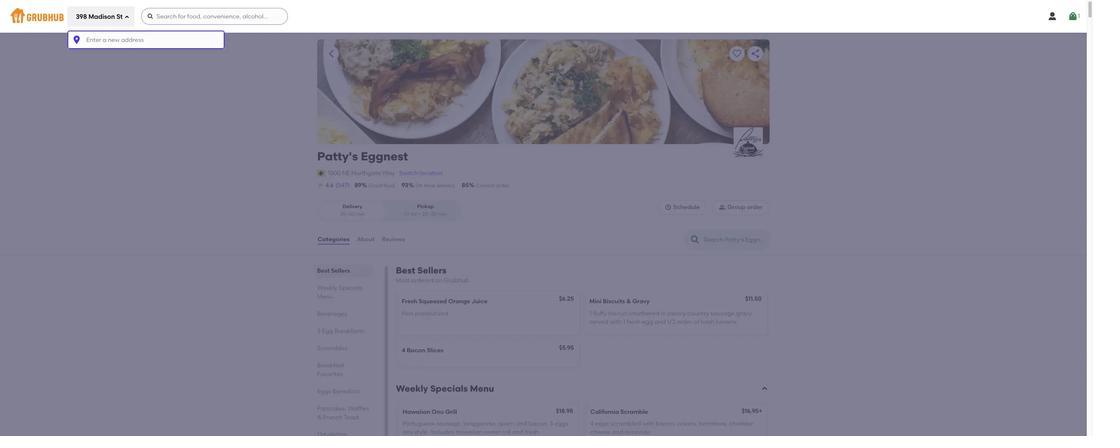 Task type: describe. For each thing, give the bounding box(es) containing it.
best sellers
[[317, 267, 350, 275]]

portuguese sausage, longganisa, spam and bacon. 3 eggs any style. includes hawaiian sweet roll and fres
[[403, 420, 569, 436]]

order for correct order
[[496, 183, 509, 189]]

$16.95 +
[[742, 408, 763, 415]]

pancakes,
[[317, 405, 347, 413]]

4 for 4 eggs scrambled with bacon, onions, tomatoes, cheddar cheese and avocado.
[[591, 420, 594, 428]]

7.1
[[404, 211, 409, 217]]

20–30
[[422, 211, 437, 217]]

85
[[462, 182, 469, 189]]

patty's eggnest
[[317, 149, 408, 163]]

patty's
[[317, 149, 358, 163]]

order inside "1 fluffy biscuit smothered in savory country sausage gravy, served with 1 fresh egg and 1/2 order of hash browns."
[[677, 319, 693, 326]]

delivery
[[343, 204, 363, 210]]

spam
[[498, 420, 515, 428]]

way
[[383, 170, 395, 177]]

delivery
[[436, 183, 455, 189]]

avocado.
[[625, 429, 652, 436]]

eggs inside portuguese sausage, longganisa, spam and bacon. 3 eggs any style. includes hawaiian sweet roll and fres
[[555, 420, 569, 428]]

3 egg breakfasts
[[317, 328, 364, 335]]

time
[[424, 183, 435, 189]]

about button
[[357, 225, 375, 255]]

group order
[[728, 204, 763, 211]]

cheddar
[[729, 420, 754, 428]]

+
[[759, 408, 763, 415]]

reviews
[[382, 236, 405, 243]]

good food
[[369, 183, 395, 189]]

best sellers most ordered on grubhub
[[396, 265, 469, 284]]

beverages
[[317, 311, 347, 318]]

398
[[76, 13, 87, 20]]

waffles
[[348, 405, 369, 413]]

non
[[402, 310, 414, 317]]

search icon image
[[690, 235, 701, 245]]

and right the roll
[[512, 429, 524, 436]]

savory
[[668, 310, 686, 317]]

4 eggs scrambled with bacon, onions, tomatoes, cheddar cheese and avocado.
[[591, 420, 754, 436]]

Search Patty's Eggnest search field
[[703, 236, 767, 244]]

specials inside button
[[431, 383, 468, 394]]

onions,
[[677, 420, 698, 428]]

save this restaurant image
[[732, 49, 742, 59]]

people icon image
[[720, 204, 726, 211]]

ono
[[432, 409, 444, 416]]

best sellers tab
[[317, 267, 370, 275]]

Enter a new address search field
[[67, 31, 225, 49]]

in
[[661, 310, 666, 317]]

and right spam
[[516, 420, 527, 428]]

1/2
[[668, 319, 676, 326]]

roll
[[502, 429, 511, 436]]

categories
[[318, 236, 350, 243]]

$11.50
[[746, 296, 762, 303]]

on
[[435, 277, 443, 284]]

patty's eggnest logo image
[[734, 127, 763, 157]]

scrambled
[[611, 420, 641, 428]]

toast
[[344, 414, 359, 421]]

most
[[396, 277, 410, 284]]

grubhub
[[444, 277, 469, 284]]

reviews button
[[382, 225, 406, 255]]

egg
[[642, 319, 654, 326]]

pickup
[[417, 204, 434, 210]]

on
[[416, 183, 423, 189]]

save this restaurant button
[[730, 46, 745, 61]]

switch location button
[[399, 169, 443, 178]]

mini
[[590, 298, 602, 305]]

4 bacon slices
[[402, 347, 444, 354]]

fresh
[[627, 319, 641, 326]]

orange
[[449, 298, 470, 305]]

with inside 4 eggs scrambled with bacon, onions, tomatoes, cheddar cheese and avocado.
[[643, 420, 655, 428]]

delivery 35–50 min
[[340, 204, 365, 217]]

switch
[[399, 170, 418, 177]]

biscuits
[[603, 298, 625, 305]]

eggs benedicts
[[317, 388, 361, 395]]

& for french
[[317, 414, 322, 421]]

menu inside weekly specials menu button
[[470, 383, 494, 394]]

cheese
[[591, 429, 611, 436]]

of
[[694, 319, 700, 326]]

gravy
[[633, 298, 650, 305]]

with inside "1 fluffy biscuit smothered in savory country sausage gravy, served with 1 fresh egg and 1/2 order of hash browns."
[[610, 319, 622, 326]]

main navigation navigation
[[0, 0, 1094, 436]]

good
[[369, 183, 383, 189]]

$18.95
[[556, 408, 574, 415]]

svg image inside 1 'button'
[[1069, 11, 1079, 21]]

1 for 1
[[1079, 13, 1081, 20]]

categories button
[[317, 225, 350, 255]]

country
[[688, 310, 709, 317]]

weekly inside button
[[396, 383, 428, 394]]

3 inside tab
[[317, 328, 321, 335]]

4 for 4 bacon slices
[[402, 347, 406, 354]]

style.
[[415, 429, 429, 436]]

mi
[[411, 211, 417, 217]]

northgate
[[352, 170, 381, 177]]

weekly specials menu inside tab
[[317, 285, 363, 301]]

california
[[591, 409, 619, 416]]

best for best sellers most ordered on grubhub
[[396, 265, 416, 276]]

eggs benedicts tab
[[317, 387, 370, 396]]

longganisa,
[[464, 420, 497, 428]]

min inside 'pickup 7.1 mi • 20–30 min'
[[438, 211, 447, 217]]

scrambles tab
[[317, 344, 370, 353]]

fluffy
[[593, 310, 607, 317]]

biscuit
[[609, 310, 628, 317]]

group order button
[[712, 200, 770, 215]]

weekly specials menu button
[[394, 383, 770, 395]]

$6.25
[[559, 296, 574, 303]]

breakfasts
[[335, 328, 364, 335]]



Task type: vqa. For each thing, say whether or not it's contained in the screenshot.
the mi related to Little Caesars Pizza
no



Task type: locate. For each thing, give the bounding box(es) containing it.
sellers inside best sellers tab
[[331, 267, 350, 275]]

0 horizontal spatial weekly specials menu
[[317, 285, 363, 301]]

and down "in"
[[655, 319, 666, 326]]

1 vertical spatial weekly
[[396, 383, 428, 394]]

&
[[627, 298, 631, 305], [317, 414, 322, 421]]

0 horizontal spatial weekly
[[317, 285, 338, 292]]

sweet
[[484, 429, 501, 436]]

weekly down best sellers
[[317, 285, 338, 292]]

option group
[[317, 200, 461, 221]]

order inside group order button
[[747, 204, 763, 211]]

1 eggs from the left
[[555, 420, 569, 428]]

best inside tab
[[317, 267, 330, 275]]

0 horizontal spatial with
[[610, 319, 622, 326]]

svg image
[[1048, 11, 1058, 21], [1069, 11, 1079, 21], [147, 13, 154, 20], [124, 14, 129, 19], [72, 35, 82, 45], [317, 182, 324, 188]]

mini biscuits & gravy
[[590, 298, 650, 305]]

4 inside 4 eggs scrambled with bacon, onions, tomatoes, cheddar cheese and avocado.
[[591, 420, 594, 428]]

0 horizontal spatial specials
[[339, 285, 363, 292]]

slices
[[427, 347, 444, 354]]

tomatoes,
[[699, 420, 728, 428]]

eggs
[[555, 420, 569, 428], [595, 420, 609, 428]]

best up most
[[396, 265, 416, 276]]

sellers inside best sellers most ordered on grubhub
[[418, 265, 447, 276]]

2 horizontal spatial order
[[747, 204, 763, 211]]

correct
[[476, 183, 495, 189]]

1 horizontal spatial &
[[627, 298, 631, 305]]

0 horizontal spatial menu
[[317, 293, 333, 301]]

grill
[[445, 409, 457, 416]]

fresh
[[402, 298, 418, 305]]

sellers for best sellers most ordered on grubhub
[[418, 265, 447, 276]]

served
[[590, 319, 609, 326]]

menu up longganisa,
[[470, 383, 494, 394]]

1 horizontal spatial order
[[677, 319, 693, 326]]

0 horizontal spatial best
[[317, 267, 330, 275]]

hawaiian ono grill
[[403, 409, 457, 416]]

2 min from the left
[[438, 211, 447, 217]]

1 min from the left
[[356, 211, 365, 217]]

2 vertical spatial 1
[[623, 319, 626, 326]]

hawaiian inside portuguese sausage, longganisa, spam and bacon. 3 eggs any style. includes hawaiian sweet roll and fres
[[456, 429, 483, 436]]

specials inside weekly specials menu
[[339, 285, 363, 292]]

0 horizontal spatial 1
[[590, 310, 592, 317]]

sellers for best sellers
[[331, 267, 350, 275]]

$16.95
[[742, 408, 759, 415]]

weekly specials menu up grill
[[396, 383, 494, 394]]

california scramble
[[591, 409, 648, 416]]

0 horizontal spatial sellers
[[331, 267, 350, 275]]

(547)
[[336, 182, 350, 189]]

0 vertical spatial hawaiian
[[403, 409, 431, 416]]

3 inside portuguese sausage, longganisa, spam and bacon. 3 eggs any style. includes hawaiian sweet roll and fres
[[550, 420, 553, 428]]

pancakes, waffles & french toast
[[317, 405, 369, 421]]

1 vertical spatial hawaiian
[[456, 429, 483, 436]]

order right correct
[[496, 183, 509, 189]]

breakfast favorites
[[317, 362, 344, 378]]

best
[[396, 265, 416, 276], [317, 267, 330, 275]]

& inside pancakes, waffles & french toast
[[317, 414, 322, 421]]

sellers up on
[[418, 265, 447, 276]]

menu
[[317, 293, 333, 301], [470, 383, 494, 394]]

hawaiian down longganisa,
[[456, 429, 483, 436]]

0 horizontal spatial &
[[317, 414, 322, 421]]

best up weekly specials menu tab
[[317, 267, 330, 275]]

weekly specials menu tab
[[317, 284, 370, 301]]

hawaiian up portuguese
[[403, 409, 431, 416]]

& for gravy
[[627, 298, 631, 305]]

weekly specials menu down best sellers tab
[[317, 285, 363, 301]]

1 horizontal spatial weekly specials menu
[[396, 383, 494, 394]]

0 vertical spatial menu
[[317, 293, 333, 301]]

with down biscuit
[[610, 319, 622, 326]]

1 vertical spatial order
[[747, 204, 763, 211]]

egg
[[322, 328, 333, 335]]

svg image
[[665, 204, 672, 211]]

0 vertical spatial &
[[627, 298, 631, 305]]

subscription pass image
[[317, 170, 326, 177]]

weekly up "hawaiian ono grill" at the bottom of the page
[[396, 383, 428, 394]]

0 vertical spatial weekly
[[317, 285, 338, 292]]

1 horizontal spatial best
[[396, 265, 416, 276]]

share icon image
[[751, 49, 761, 59]]

min right 20–30
[[438, 211, 447, 217]]

0 vertical spatial order
[[496, 183, 509, 189]]

weekly specials menu inside button
[[396, 383, 494, 394]]

portuguese
[[403, 420, 435, 428]]

non pasteurized
[[402, 310, 449, 317]]

ne
[[342, 170, 350, 177]]

min
[[356, 211, 365, 217], [438, 211, 447, 217]]

0 vertical spatial 3
[[317, 328, 321, 335]]

1 horizontal spatial min
[[438, 211, 447, 217]]

favorites
[[317, 371, 343, 378]]

menu inside weekly specials menu
[[317, 293, 333, 301]]

1 horizontal spatial eggs
[[595, 420, 609, 428]]

1 horizontal spatial 1
[[623, 319, 626, 326]]

4 up cheese
[[591, 420, 594, 428]]

bacon
[[407, 347, 426, 354]]

group
[[728, 204, 746, 211]]

bacon.
[[529, 420, 549, 428]]

3 right bacon. on the bottom of page
[[550, 420, 553, 428]]

about
[[357, 236, 375, 243]]

specials up grill
[[431, 383, 468, 394]]

93
[[402, 182, 409, 189]]

0 vertical spatial 4
[[402, 347, 406, 354]]

tab
[[317, 431, 370, 436]]

& left gravy
[[627, 298, 631, 305]]

1 vertical spatial 3
[[550, 420, 553, 428]]

order down savory
[[677, 319, 693, 326]]

squeezed
[[419, 298, 447, 305]]

35–50
[[340, 211, 355, 217]]

1 vertical spatial &
[[317, 414, 322, 421]]

madison
[[89, 13, 115, 20]]

1 horizontal spatial weekly
[[396, 383, 428, 394]]

with up avocado.
[[643, 420, 655, 428]]

1 for 1 fluffy biscuit smothered in savory country sausage gravy, served with 1 fresh egg and 1/2 order of hash browns.
[[590, 310, 592, 317]]

4 left bacon
[[402, 347, 406, 354]]

1 vertical spatial with
[[643, 420, 655, 428]]

0 horizontal spatial eggs
[[555, 420, 569, 428]]

1 horizontal spatial 3
[[550, 420, 553, 428]]

on time delivery
[[416, 183, 455, 189]]

bacon,
[[656, 420, 676, 428]]

any
[[403, 429, 413, 436]]

beverages tab
[[317, 310, 370, 319]]

specials
[[339, 285, 363, 292], [431, 383, 468, 394]]

switch location
[[399, 170, 443, 177]]

hash
[[701, 319, 715, 326]]

min inside delivery 35–50 min
[[356, 211, 365, 217]]

order for group order
[[747, 204, 763, 211]]

4.6
[[326, 182, 334, 189]]

and inside "1 fluffy biscuit smothered in savory country sausage gravy, served with 1 fresh egg and 1/2 order of hash browns."
[[655, 319, 666, 326]]

3 left egg
[[317, 328, 321, 335]]

benedicts
[[333, 388, 361, 395]]

89
[[355, 182, 362, 189]]

with
[[610, 319, 622, 326], [643, 420, 655, 428]]

1 vertical spatial specials
[[431, 383, 468, 394]]

1000 ne northgate way
[[328, 170, 395, 177]]

schedule
[[674, 204, 700, 211]]

pancakes, waffles & french toast tab
[[317, 405, 370, 422]]

0 vertical spatial weekly specials menu
[[317, 285, 363, 301]]

1 horizontal spatial menu
[[470, 383, 494, 394]]

0 horizontal spatial hawaiian
[[403, 409, 431, 416]]

1 horizontal spatial 4
[[591, 420, 594, 428]]

breakfast
[[317, 362, 344, 369]]

1 vertical spatial weekly specials menu
[[396, 383, 494, 394]]

1 inside 1 'button'
[[1079, 13, 1081, 20]]

eggs down $18.95
[[555, 420, 569, 428]]

sausage,
[[437, 420, 462, 428]]

menu up beverages
[[317, 293, 333, 301]]

best for best sellers
[[317, 267, 330, 275]]

sausage
[[711, 310, 735, 317]]

0 horizontal spatial 4
[[402, 347, 406, 354]]

eggs up cheese
[[595, 420, 609, 428]]

caret left icon image
[[327, 49, 337, 59]]

sellers up weekly specials menu tab
[[331, 267, 350, 275]]

0 horizontal spatial order
[[496, 183, 509, 189]]

and down scrambled
[[613, 429, 624, 436]]

food
[[384, 183, 395, 189]]

1000
[[328, 170, 341, 177]]

order
[[496, 183, 509, 189], [747, 204, 763, 211], [677, 319, 693, 326]]

1 button
[[1069, 9, 1081, 24]]

scrambles
[[317, 345, 348, 352]]

1 vertical spatial 1
[[590, 310, 592, 317]]

2 vertical spatial order
[[677, 319, 693, 326]]

2 horizontal spatial 1
[[1079, 13, 1081, 20]]

398 madison st
[[76, 13, 123, 20]]

and inside 4 eggs scrambled with bacon, onions, tomatoes, cheddar cheese and avocado.
[[613, 429, 624, 436]]

st
[[116, 13, 123, 20]]

1 horizontal spatial hawaiian
[[456, 429, 483, 436]]

breakfast favorites tab
[[317, 361, 370, 379]]

scramble
[[621, 409, 648, 416]]

1 vertical spatial menu
[[470, 383, 494, 394]]

2 eggs from the left
[[595, 420, 609, 428]]

min down "delivery"
[[356, 211, 365, 217]]

0 vertical spatial with
[[610, 319, 622, 326]]

0 vertical spatial specials
[[339, 285, 363, 292]]

4
[[402, 347, 406, 354], [591, 420, 594, 428]]

1 horizontal spatial specials
[[431, 383, 468, 394]]

schedule button
[[658, 200, 707, 215]]

option group containing delivery 35–50 min
[[317, 200, 461, 221]]

1 vertical spatial 4
[[591, 420, 594, 428]]

1 horizontal spatial sellers
[[418, 265, 447, 276]]

order right group
[[747, 204, 763, 211]]

weekly specials menu
[[317, 285, 363, 301], [396, 383, 494, 394]]

location
[[420, 170, 443, 177]]

weekly
[[317, 285, 338, 292], [396, 383, 428, 394]]

0 horizontal spatial 3
[[317, 328, 321, 335]]

3
[[317, 328, 321, 335], [550, 420, 553, 428]]

0 vertical spatial 1
[[1079, 13, 1081, 20]]

french
[[323, 414, 343, 421]]

1 horizontal spatial with
[[643, 420, 655, 428]]

eggs inside 4 eggs scrambled with bacon, onions, tomatoes, cheddar cheese and avocado.
[[595, 420, 609, 428]]

specials down best sellers tab
[[339, 285, 363, 292]]

best inside best sellers most ordered on grubhub
[[396, 265, 416, 276]]

0 horizontal spatial min
[[356, 211, 365, 217]]

$5.95
[[559, 345, 574, 352]]

includes
[[431, 429, 454, 436]]

Search for food, convenience, alcohol... search field
[[141, 8, 288, 25]]

weekly inside weekly specials menu
[[317, 285, 338, 292]]

3 egg breakfasts tab
[[317, 327, 370, 336]]

hawaiian
[[403, 409, 431, 416], [456, 429, 483, 436]]

& left french
[[317, 414, 322, 421]]



